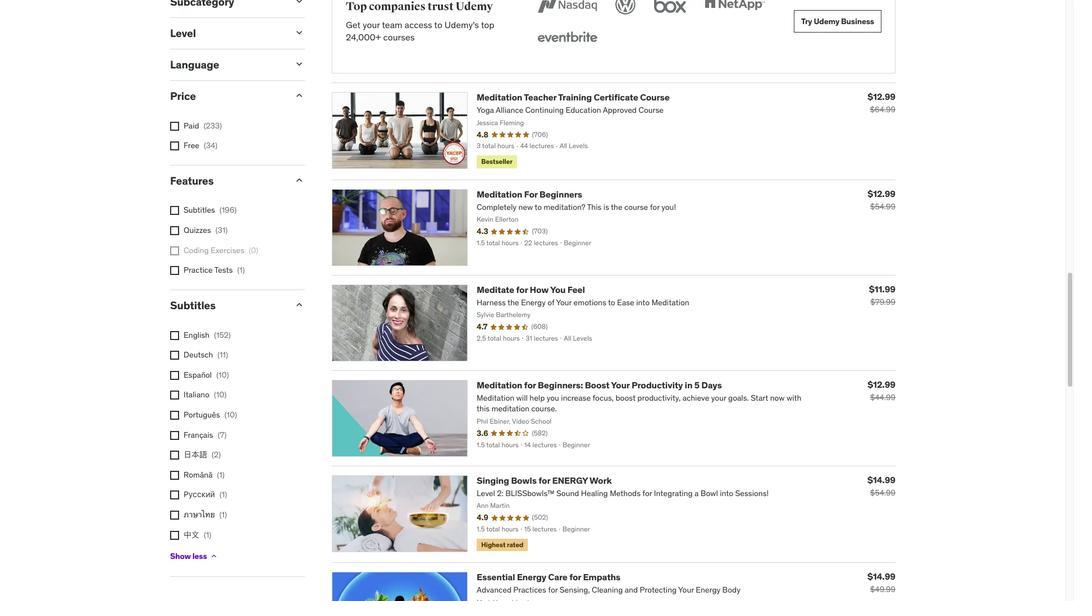 Task type: describe. For each thing, give the bounding box(es) containing it.
português
[[184, 410, 220, 420]]

small image for level
[[294, 27, 305, 38]]

days
[[702, 380, 722, 391]]

1 small image from the top
[[294, 0, 305, 7]]

$14.99 $54.99
[[868, 474, 896, 498]]

volkswagen image
[[613, 0, 638, 17]]

try
[[802, 16, 813, 26]]

日本語
[[184, 450, 207, 460]]

for left how
[[516, 284, 528, 295]]

(1) for ภาษาไทย (1)
[[220, 510, 227, 520]]

(1) right tests
[[237, 265, 245, 275]]

coding
[[184, 245, 209, 255]]

deutsch (11)
[[184, 350, 228, 360]]

bowls
[[511, 475, 537, 486]]

access
[[405, 19, 432, 30]]

level
[[170, 26, 196, 40]]

care
[[548, 572, 568, 583]]

xsmall image for español
[[170, 371, 179, 380]]

for left beginners:
[[524, 380, 536, 391]]

(34)
[[204, 140, 217, 151]]

xsmall image for 中文
[[170, 531, 179, 540]]

2 $12.99 from the top
[[868, 188, 896, 199]]

$44.99
[[871, 392, 896, 403]]

xsmall image for practice
[[170, 266, 179, 275]]

price button
[[170, 89, 285, 103]]

русский (1)
[[184, 490, 227, 500]]

english
[[184, 330, 210, 340]]

feel
[[568, 284, 585, 295]]

paid (233)
[[184, 120, 222, 131]]

(233)
[[204, 120, 222, 131]]

română (1)
[[184, 470, 225, 480]]

certificate
[[594, 92, 638, 103]]

essential energy care for empaths
[[477, 572, 621, 583]]

(7)
[[218, 430, 227, 440]]

$12.99 $44.99
[[868, 379, 896, 403]]

$11.99
[[869, 283, 896, 295]]

training
[[558, 92, 592, 103]]

subtitles for subtitles
[[170, 299, 216, 312]]

(1) for 中文 (1)
[[204, 530, 211, 540]]

xsmall image for français
[[170, 431, 179, 440]]

$12.99 $54.99
[[868, 188, 896, 212]]

courses
[[383, 31, 415, 43]]

(0)
[[249, 245, 258, 255]]

meditation teacher training certificate course
[[477, 92, 670, 103]]

quizzes (31)
[[184, 225, 228, 235]]

try udemy business link
[[794, 10, 882, 33]]

your
[[363, 19, 380, 30]]

course
[[640, 92, 670, 103]]

deutsch
[[184, 350, 213, 360]]

small image for price
[[294, 90, 305, 101]]

5
[[695, 380, 700, 391]]

meditation for beginners
[[477, 189, 582, 200]]

română
[[184, 470, 213, 480]]

team
[[382, 19, 403, 30]]

singing
[[477, 475, 509, 486]]

português (10)
[[184, 410, 237, 420]]

show less button
[[170, 546, 218, 568]]

beginners
[[540, 189, 582, 200]]

you
[[550, 284, 566, 295]]

français
[[184, 430, 213, 440]]

ภาษาไทย
[[184, 510, 215, 520]]

show less
[[170, 551, 207, 562]]

english (152)
[[184, 330, 231, 340]]

small image for language
[[294, 58, 305, 70]]

meditate for how you feel link
[[477, 284, 585, 295]]

$12.99 $64.99
[[868, 91, 896, 115]]

$14.99 for essential energy care for empaths
[[868, 571, 896, 583]]

singing bowls for energy work
[[477, 475, 612, 486]]

xsmall image for português
[[170, 411, 179, 420]]

xsmall image for paid
[[170, 122, 179, 131]]

your
[[611, 380, 630, 391]]

nasdaq image
[[535, 0, 600, 17]]

language
[[170, 58, 219, 71]]

xsmall image for coding
[[170, 246, 179, 255]]

for
[[524, 189, 538, 200]]

productivity
[[632, 380, 683, 391]]

中文 (1)
[[184, 530, 211, 540]]

empaths
[[583, 572, 621, 583]]

quizzes
[[184, 225, 211, 235]]

to
[[434, 19, 443, 30]]

$54.99 for $14.99
[[871, 488, 896, 498]]

$54.99 for $12.99
[[871, 201, 896, 212]]

(11)
[[218, 350, 228, 360]]

24,000+
[[346, 31, 381, 43]]

for right care
[[570, 572, 581, 583]]

coding exercises (0)
[[184, 245, 258, 255]]

français (7)
[[184, 430, 227, 440]]

$12.99 for your
[[868, 379, 896, 390]]

中文
[[184, 530, 199, 540]]

practice tests (1)
[[184, 265, 245, 275]]

work
[[590, 475, 612, 486]]

$79.99
[[871, 297, 896, 307]]

essential energy care for empaths link
[[477, 572, 621, 583]]

level button
[[170, 26, 285, 40]]



Task type: locate. For each thing, give the bounding box(es) containing it.
subtitles
[[184, 205, 215, 215], [170, 299, 216, 312]]

2 $54.99 from the top
[[871, 488, 896, 498]]

features button
[[170, 174, 285, 187]]

xsmall image left 日本語
[[170, 451, 179, 460]]

xsmall image left practice
[[170, 266, 179, 275]]

subtitles button
[[170, 299, 285, 312]]

free
[[184, 140, 199, 151]]

free (34)
[[184, 140, 217, 151]]

box image
[[652, 0, 689, 17]]

price
[[170, 89, 196, 103]]

meditation teacher training certificate course link
[[477, 92, 670, 103]]

xsmall image for subtitles
[[170, 206, 179, 215]]

(10) for português (10)
[[225, 410, 237, 420]]

(196)
[[220, 205, 237, 215]]

exercises
[[211, 245, 244, 255]]

3 $12.99 from the top
[[868, 379, 896, 390]]

for
[[516, 284, 528, 295], [524, 380, 536, 391], [539, 475, 551, 486], [570, 572, 581, 583]]

xsmall image for quizzes
[[170, 226, 179, 235]]

2 vertical spatial (10)
[[225, 410, 237, 420]]

xsmall image left português
[[170, 411, 179, 420]]

business
[[841, 16, 875, 26]]

1 vertical spatial meditation
[[477, 189, 523, 200]]

language button
[[170, 58, 285, 71]]

xsmall image left the română
[[170, 471, 179, 480]]

xsmall image left 中文
[[170, 531, 179, 540]]

(2)
[[212, 450, 221, 460]]

xsmall image for 日本語
[[170, 451, 179, 460]]

xsmall image for italiano
[[170, 391, 179, 400]]

xsmall image
[[170, 142, 179, 151], [170, 206, 179, 215], [170, 226, 179, 235], [170, 246, 179, 255], [170, 351, 179, 360], [170, 391, 179, 400], [170, 411, 179, 420], [170, 451, 179, 460], [170, 471, 179, 480], [170, 511, 179, 520], [209, 552, 218, 561]]

(152)
[[214, 330, 231, 340]]

tests
[[214, 265, 233, 275]]

xsmall image left free at the left top of the page
[[170, 142, 179, 151]]

$64.99
[[870, 105, 896, 115]]

xsmall image right less
[[209, 552, 218, 561]]

(1)
[[237, 265, 245, 275], [217, 470, 225, 480], [220, 490, 227, 500], [220, 510, 227, 520], [204, 530, 211, 540]]

1 xsmall image from the top
[[170, 122, 179, 131]]

small image for subtitles
[[294, 299, 305, 311]]

udemy's
[[445, 19, 479, 30]]

meditation for beginners: boost your productivity in 5 days link
[[477, 380, 722, 391]]

2 xsmall image from the top
[[170, 266, 179, 275]]

1 vertical spatial subtitles
[[170, 299, 216, 312]]

0 vertical spatial $14.99
[[868, 474, 896, 486]]

energy
[[552, 475, 588, 486]]

how
[[530, 284, 549, 295]]

1 vertical spatial $12.99
[[868, 188, 896, 199]]

get
[[346, 19, 361, 30]]

features
[[170, 174, 214, 187]]

$11.99 $79.99
[[869, 283, 896, 307]]

1 vertical spatial small image
[[294, 90, 305, 101]]

1 meditation from the top
[[477, 92, 523, 103]]

$12.99
[[868, 91, 896, 102], [868, 188, 896, 199], [868, 379, 896, 390]]

meditation for meditation for beginners
[[477, 189, 523, 200]]

0 vertical spatial $54.99
[[871, 201, 896, 212]]

(10) down (11)
[[216, 370, 229, 380]]

1 vertical spatial $54.99
[[871, 488, 896, 498]]

xsmall image left français
[[170, 431, 179, 440]]

(1) right ภาษาไทย
[[220, 510, 227, 520]]

meditate for how you feel
[[477, 284, 585, 295]]

subtitles up english
[[170, 299, 216, 312]]

(1) for română (1)
[[217, 470, 225, 480]]

italiano
[[184, 390, 210, 400]]

xsmall image left italiano
[[170, 391, 179, 400]]

7 xsmall image from the top
[[170, 531, 179, 540]]

paid
[[184, 120, 199, 131]]

meditation
[[477, 92, 523, 103], [477, 189, 523, 200], [477, 380, 523, 391]]

0 vertical spatial $12.99
[[868, 91, 896, 102]]

0 vertical spatial meditation
[[477, 92, 523, 103]]

subtitles (196)
[[184, 205, 237, 215]]

xsmall image for ภาษาไทย
[[170, 511, 179, 520]]

for right bowls
[[539, 475, 551, 486]]

$14.99 $49.99
[[868, 571, 896, 595]]

4 xsmall image from the top
[[170, 371, 179, 380]]

$54.99
[[871, 201, 896, 212], [871, 488, 896, 498]]

$12.99 for course
[[868, 91, 896, 102]]

1 $14.99 from the top
[[868, 474, 896, 486]]

español (10)
[[184, 370, 229, 380]]

(1) for русский (1)
[[220, 490, 227, 500]]

xsmall image left the deutsch
[[170, 351, 179, 360]]

0 vertical spatial small image
[[294, 27, 305, 38]]

1 $12.99 from the top
[[868, 91, 896, 102]]

less
[[192, 551, 207, 562]]

1 small image from the top
[[294, 27, 305, 38]]

xsmall image left ภาษาไทย
[[170, 511, 179, 520]]

small image
[[294, 27, 305, 38], [294, 90, 305, 101]]

xsmall image for english
[[170, 331, 179, 340]]

2 meditation from the top
[[477, 189, 523, 200]]

energy
[[517, 572, 547, 583]]

(1) down (2)
[[217, 470, 225, 480]]

3 meditation from the top
[[477, 380, 523, 391]]

español
[[184, 370, 212, 380]]

(1) right русский
[[220, 490, 227, 500]]

italiano (10)
[[184, 390, 227, 400]]

$54.99 inside $12.99 $54.99
[[871, 201, 896, 212]]

xsmall image left coding
[[170, 246, 179, 255]]

small image
[[294, 0, 305, 7], [294, 58, 305, 70], [294, 175, 305, 186], [294, 299, 305, 311]]

xsmall image left русский
[[170, 491, 179, 500]]

日本語 (2)
[[184, 450, 221, 460]]

xsmall image for deutsch
[[170, 351, 179, 360]]

$14.99 for singing bowls for energy work
[[868, 474, 896, 486]]

(10) for español (10)
[[216, 370, 229, 380]]

0 vertical spatial (10)
[[216, 370, 229, 380]]

2 vertical spatial $12.99
[[868, 379, 896, 390]]

meditation for meditation teacher training certificate course
[[477, 92, 523, 103]]

(10) for italiano (10)
[[214, 390, 227, 400]]

$14.99
[[868, 474, 896, 486], [868, 571, 896, 583]]

0 vertical spatial subtitles
[[184, 205, 215, 215]]

(1) right 中文
[[204, 530, 211, 540]]

4 small image from the top
[[294, 299, 305, 311]]

6 xsmall image from the top
[[170, 491, 179, 500]]

1 $54.99 from the top
[[871, 201, 896, 212]]

boost
[[585, 380, 610, 391]]

small image for features
[[294, 175, 305, 186]]

2 vertical spatial meditation
[[477, 380, 523, 391]]

beginners:
[[538, 380, 583, 391]]

3 small image from the top
[[294, 175, 305, 186]]

top
[[481, 19, 495, 30]]

xsmall image for free
[[170, 142, 179, 151]]

meditate
[[477, 284, 514, 295]]

meditation for meditation for beginners: boost your productivity in 5 days
[[477, 380, 523, 391]]

subtitles for subtitles (196)
[[184, 205, 215, 215]]

show
[[170, 551, 191, 562]]

eventbrite image
[[535, 26, 600, 51]]

$54.99 inside $14.99 $54.99
[[871, 488, 896, 498]]

xsmall image inside show less button
[[209, 552, 218, 561]]

in
[[685, 380, 693, 391]]

(10) up português (10)
[[214, 390, 227, 400]]

subtitles up quizzes
[[184, 205, 215, 215]]

singing bowls for energy work link
[[477, 475, 612, 486]]

1 vertical spatial (10)
[[214, 390, 227, 400]]

get your team access to udemy's top 24,000+ courses
[[346, 19, 495, 43]]

xsmall image
[[170, 122, 179, 131], [170, 266, 179, 275], [170, 331, 179, 340], [170, 371, 179, 380], [170, 431, 179, 440], [170, 491, 179, 500], [170, 531, 179, 540]]

(10)
[[216, 370, 229, 380], [214, 390, 227, 400], [225, 410, 237, 420]]

xsmall image left paid
[[170, 122, 179, 131]]

xsmall image left español
[[170, 371, 179, 380]]

русский
[[184, 490, 215, 500]]

try udemy business
[[802, 16, 875, 26]]

xsmall image left english
[[170, 331, 179, 340]]

(31)
[[216, 225, 228, 235]]

3 xsmall image from the top
[[170, 331, 179, 340]]

meditation for beginners: boost your productivity in 5 days
[[477, 380, 722, 391]]

ภาษาไทย (1)
[[184, 510, 227, 520]]

teacher
[[524, 92, 557, 103]]

1 vertical spatial $14.99
[[868, 571, 896, 583]]

xsmall image left quizzes
[[170, 226, 179, 235]]

2 $14.99 from the top
[[868, 571, 896, 583]]

xsmall image for română
[[170, 471, 179, 480]]

meditation for beginners link
[[477, 189, 582, 200]]

2 small image from the top
[[294, 90, 305, 101]]

xsmall image for русский
[[170, 491, 179, 500]]

practice
[[184, 265, 213, 275]]

xsmall image down features
[[170, 206, 179, 215]]

5 xsmall image from the top
[[170, 431, 179, 440]]

netapp image
[[703, 0, 767, 17]]

2 small image from the top
[[294, 58, 305, 70]]

(10) up (7)
[[225, 410, 237, 420]]

essential
[[477, 572, 515, 583]]

$49.99
[[871, 585, 896, 595]]



Task type: vqa. For each thing, say whether or not it's contained in the screenshot.
the bottommost the Software
no



